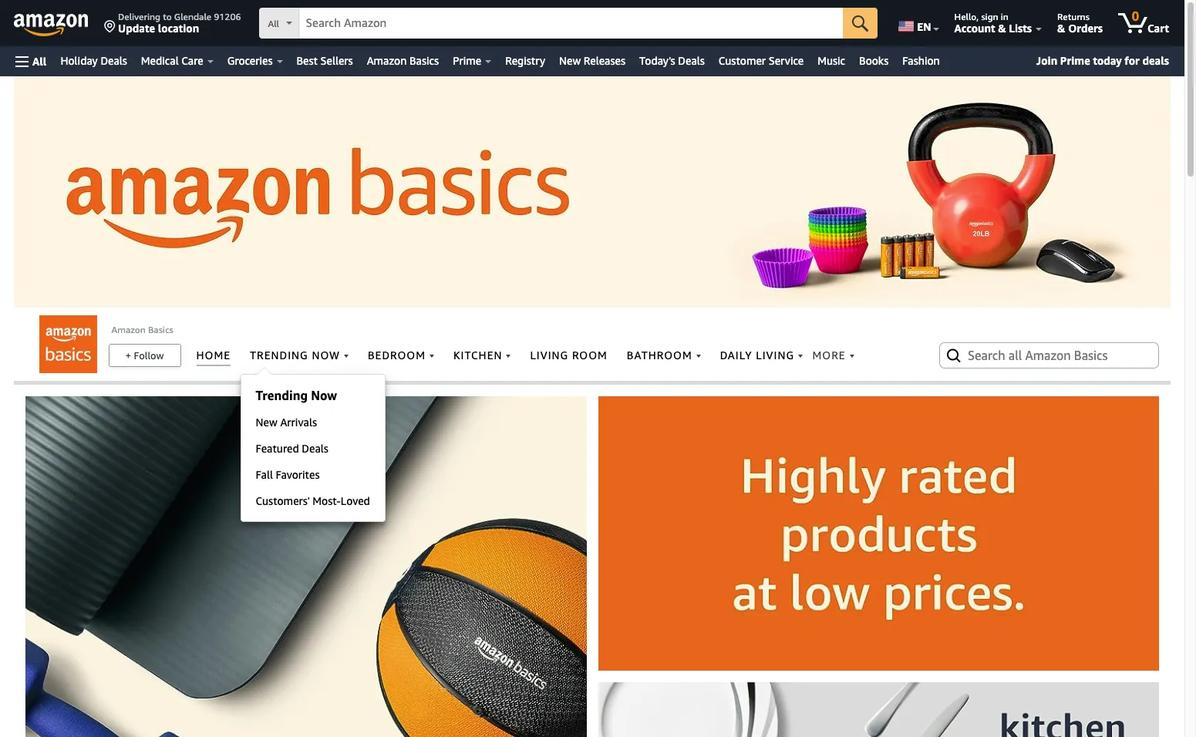 Task type: describe. For each thing, give the bounding box(es) containing it.
all button
[[8, 46, 54, 76]]

delivering to glendale 91206 update location
[[118, 11, 241, 35]]

music
[[818, 54, 845, 67]]

1 horizontal spatial amazon basics link
[[360, 50, 446, 72]]

holiday deals
[[60, 54, 127, 67]]

today's deals
[[639, 54, 705, 67]]

today's deals link
[[632, 50, 712, 72]]

+ follow
[[125, 349, 164, 362]]

holiday
[[60, 54, 98, 67]]

All search field
[[259, 8, 878, 40]]

hello, sign in
[[954, 11, 1009, 22]]

music link
[[811, 50, 852, 72]]

account
[[954, 22, 995, 35]]

new
[[559, 54, 581, 67]]

new releases link
[[552, 50, 632, 72]]

service
[[769, 54, 804, 67]]

all inside all button
[[32, 54, 47, 67]]

join prime today for deals link
[[1030, 51, 1175, 71]]

amazon basics logo image
[[39, 315, 97, 373]]

sellers
[[320, 54, 353, 67]]

registry
[[505, 54, 545, 67]]

join prime today for deals
[[1036, 54, 1169, 67]]

update
[[118, 22, 155, 35]]

care
[[181, 54, 203, 67]]

deals
[[1142, 54, 1169, 67]]

join
[[1036, 54, 1057, 67]]

1 vertical spatial amazon basics
[[111, 324, 173, 335]]

hello,
[[954, 11, 979, 22]]

+
[[125, 349, 131, 362]]

fashion link
[[896, 50, 947, 72]]

returns & orders
[[1057, 11, 1103, 35]]

today's
[[639, 54, 675, 67]]

follow
[[134, 349, 164, 362]]

search image
[[945, 346, 963, 365]]

delivering
[[118, 11, 160, 22]]

today
[[1093, 54, 1122, 67]]

Search all Amazon Basics search field
[[968, 342, 1134, 369]]

best
[[297, 54, 318, 67]]

groceries
[[227, 54, 273, 67]]



Task type: locate. For each thing, give the bounding box(es) containing it.
prime left registry
[[453, 54, 481, 67]]

2 prime from the left
[[1060, 54, 1090, 67]]

deals right the today's
[[678, 54, 705, 67]]

1 horizontal spatial &
[[1057, 22, 1065, 35]]

deals
[[101, 54, 127, 67], [678, 54, 705, 67]]

en link
[[889, 4, 946, 42]]

1 horizontal spatial amazon
[[367, 54, 407, 67]]

&
[[998, 22, 1006, 35], [1057, 22, 1065, 35]]

1 horizontal spatial prime
[[1060, 54, 1090, 67]]

basics inside navigation navigation
[[409, 54, 439, 67]]

deals right the holiday
[[101, 54, 127, 67]]

fashion
[[902, 54, 940, 67]]

navigation navigation
[[0, 0, 1184, 76]]

amazon basics
[[367, 54, 439, 67], [111, 324, 173, 335]]

amazon image
[[14, 14, 89, 37]]

in
[[1001, 11, 1009, 22]]

books link
[[852, 50, 896, 72]]

amazon basics right sellers
[[367, 54, 439, 67]]

amazon basics link
[[360, 50, 446, 72], [111, 324, 173, 335]]

returns
[[1057, 11, 1089, 22]]

location
[[158, 22, 199, 35]]

0 horizontal spatial amazon basics
[[111, 324, 173, 335]]

registry link
[[498, 50, 552, 72]]

1 & from the left
[[998, 22, 1006, 35]]

account & lists
[[954, 22, 1032, 35]]

amazon
[[367, 54, 407, 67], [111, 324, 146, 335]]

1 horizontal spatial basics
[[409, 54, 439, 67]]

0
[[1132, 8, 1139, 24]]

none submit inside all search box
[[843, 8, 878, 39]]

prime link
[[446, 50, 498, 72]]

glendale
[[174, 11, 211, 22]]

prime right join at right
[[1060, 54, 1090, 67]]

2 & from the left
[[1057, 22, 1065, 35]]

sign
[[981, 11, 998, 22]]

0 horizontal spatial amazon basics link
[[111, 324, 173, 335]]

amazon inside 'link'
[[367, 54, 407, 67]]

all
[[268, 18, 279, 29], [32, 54, 47, 67]]

& for account
[[998, 22, 1006, 35]]

best sellers link
[[290, 50, 360, 72]]

1 horizontal spatial all
[[268, 18, 279, 29]]

basics
[[409, 54, 439, 67], [148, 324, 173, 335]]

0 horizontal spatial all
[[32, 54, 47, 67]]

new releases
[[559, 54, 625, 67]]

holiday deals link
[[54, 50, 134, 72]]

all up groceries link
[[268, 18, 279, 29]]

1 horizontal spatial deals
[[678, 54, 705, 67]]

0 vertical spatial amazon
[[367, 54, 407, 67]]

amazon basics link up + follow button
[[111, 324, 173, 335]]

prime
[[453, 54, 481, 67], [1060, 54, 1090, 67]]

all inside all search box
[[268, 18, 279, 29]]

1 horizontal spatial amazon basics
[[367, 54, 439, 67]]

& left orders
[[1057, 22, 1065, 35]]

0 vertical spatial amazon basics link
[[360, 50, 446, 72]]

medical
[[141, 54, 179, 67]]

0 vertical spatial amazon basics
[[367, 54, 439, 67]]

+ follow button
[[109, 345, 180, 366]]

1 vertical spatial amazon basics link
[[111, 324, 173, 335]]

deals for today's deals
[[678, 54, 705, 67]]

basics left prime link
[[409, 54, 439, 67]]

basics up 'follow'
[[148, 324, 173, 335]]

& inside returns & orders
[[1057, 22, 1065, 35]]

0 horizontal spatial amazon
[[111, 324, 146, 335]]

1 deals from the left
[[101, 54, 127, 67]]

all down amazon image
[[32, 54, 47, 67]]

books
[[859, 54, 889, 67]]

Search Amazon text field
[[300, 8, 843, 38]]

customer service link
[[712, 50, 811, 72]]

amazon right sellers
[[367, 54, 407, 67]]

amazon basics link right sellers
[[360, 50, 446, 72]]

91206
[[214, 11, 241, 22]]

orders
[[1068, 22, 1103, 35]]

best sellers
[[297, 54, 353, 67]]

customer service
[[719, 54, 804, 67]]

1 vertical spatial all
[[32, 54, 47, 67]]

0 vertical spatial basics
[[409, 54, 439, 67]]

1 prime from the left
[[453, 54, 481, 67]]

deals for holiday deals
[[101, 54, 127, 67]]

en
[[917, 20, 931, 33]]

2 deals from the left
[[678, 54, 705, 67]]

groceries link
[[220, 50, 290, 72]]

1 vertical spatial basics
[[148, 324, 173, 335]]

medical care link
[[134, 50, 220, 72]]

amazon basics inside navigation navigation
[[367, 54, 439, 67]]

0 horizontal spatial deals
[[101, 54, 127, 67]]

medical care
[[141, 54, 203, 67]]

amazon basics up + follow button
[[111, 324, 173, 335]]

customer
[[719, 54, 766, 67]]

1 vertical spatial amazon
[[111, 324, 146, 335]]

& left lists
[[998, 22, 1006, 35]]

cart
[[1147, 22, 1169, 35]]

0 horizontal spatial prime
[[453, 54, 481, 67]]

lists
[[1009, 22, 1032, 35]]

amazon up the +
[[111, 324, 146, 335]]

to
[[163, 11, 172, 22]]

0 vertical spatial all
[[268, 18, 279, 29]]

0 horizontal spatial basics
[[148, 324, 173, 335]]

None submit
[[843, 8, 878, 39]]

releases
[[584, 54, 625, 67]]

0 horizontal spatial &
[[998, 22, 1006, 35]]

& for returns
[[1057, 22, 1065, 35]]

for
[[1125, 54, 1140, 67]]



Task type: vqa. For each thing, say whether or not it's contained in the screenshot.
& in Returns & Orders
yes



